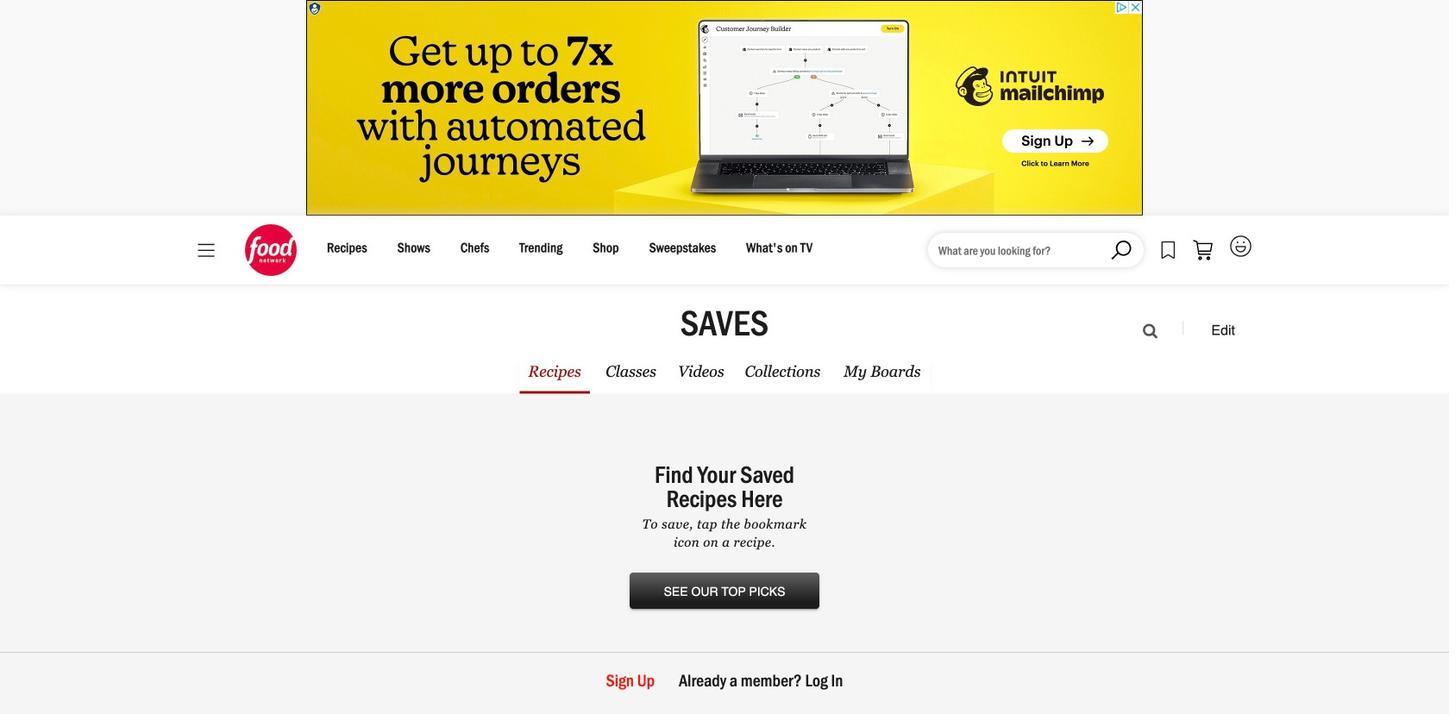 Task type: vqa. For each thing, say whether or not it's contained in the screenshot.
Saves icon at the top
yes



Task type: describe. For each thing, give the bounding box(es) containing it.
submit site search image
[[1112, 240, 1131, 260]]

site search input text field
[[928, 233, 1144, 267]]



Task type: locate. For each thing, give the bounding box(es) containing it.
saves image
[[1161, 241, 1176, 260]]

shopping list image
[[1193, 240, 1213, 261]]

user profile menu image
[[1230, 236, 1252, 257]]

advertisement element
[[306, 0, 1143, 216]]

go to home page image
[[245, 224, 297, 276]]

main menu image
[[198, 243, 215, 257]]



